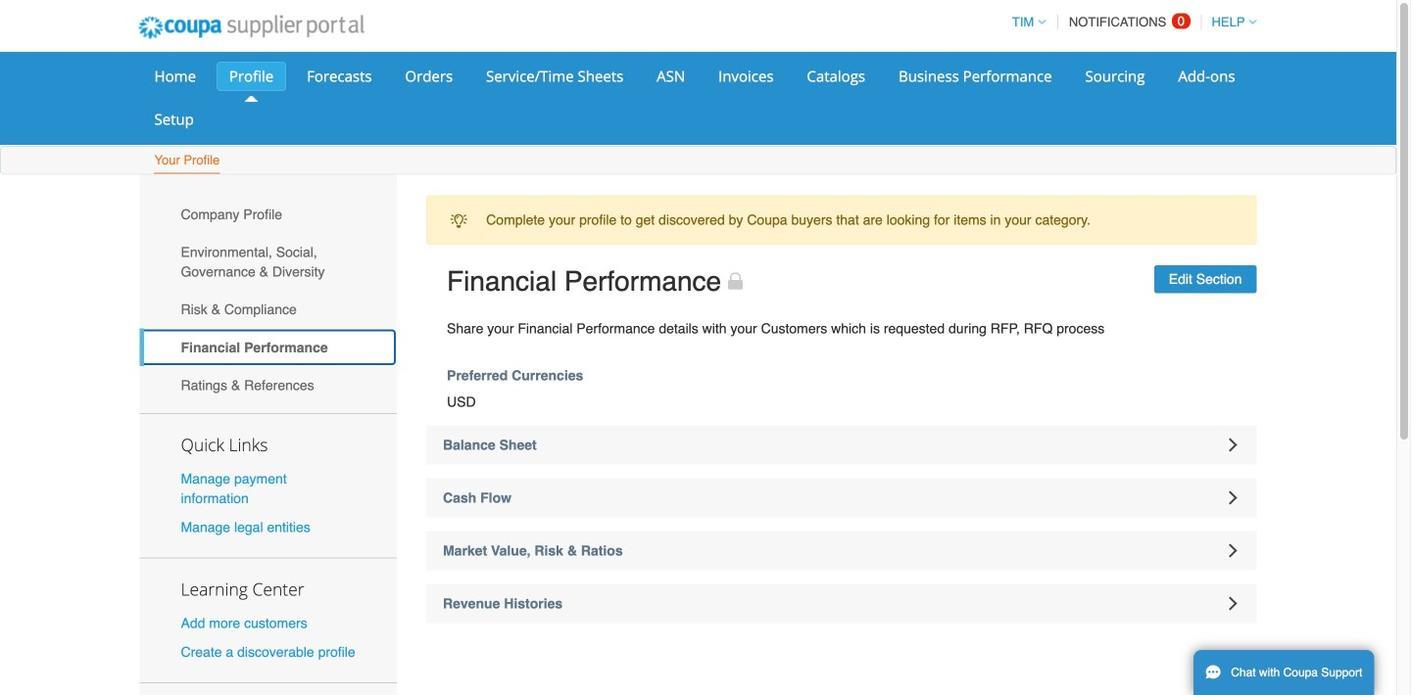 Task type: describe. For each thing, give the bounding box(es) containing it.
4 heading from the top
[[426, 585, 1257, 624]]



Task type: vqa. For each thing, say whether or not it's contained in the screenshot.
New to the bottom
no



Task type: locate. For each thing, give the bounding box(es) containing it.
alert
[[426, 196, 1257, 245]]

coupa supplier portal image
[[125, 3, 377, 52]]

1 heading from the top
[[426, 426, 1257, 465]]

3 heading from the top
[[426, 532, 1257, 571]]

heading
[[426, 426, 1257, 465], [426, 479, 1257, 518], [426, 532, 1257, 571], [426, 585, 1257, 624]]

navigation
[[1003, 3, 1257, 41]]

2 heading from the top
[[426, 479, 1257, 518]]



